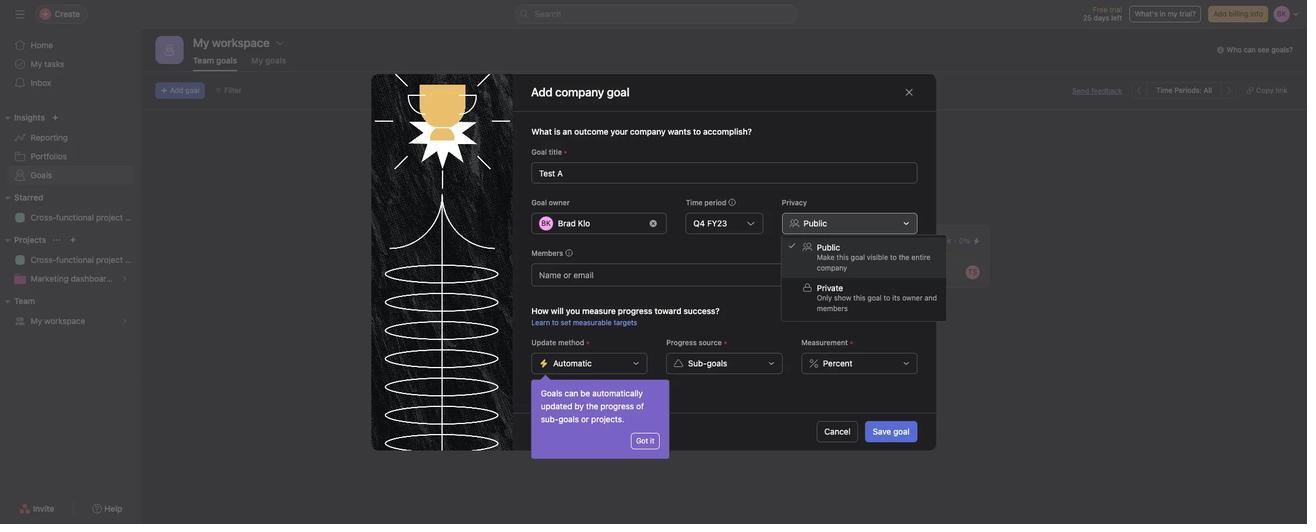 Task type: describe. For each thing, give the bounding box(es) containing it.
add for add your company mission to align your work and stay inspired. only members with full access can edit.
[[460, 157, 475, 167]]

global element
[[0, 29, 141, 100]]

cross- for first cross-functional project plan link from the bottom
[[31, 255, 56, 265]]

what is an outcome your company wants to accomplish?
[[531, 126, 752, 136]]

goals?
[[1272, 45, 1294, 54]]

starred element
[[0, 187, 141, 230]]

and for owner
[[925, 294, 937, 303]]

my tasks link
[[7, 55, 134, 74]]

members inside private only show this goal to its owner and members
[[817, 304, 848, 313]]

goal owner
[[531, 198, 570, 207]]

cross- for cross-functional project plan link inside the the "starred" element
[[31, 213, 56, 223]]

copy link button
[[1242, 82, 1294, 99]]

will
[[551, 306, 564, 316]]

goal inside save goal button
[[894, 427, 910, 437]]

got
[[636, 437, 648, 446]]

remove image
[[650, 220, 657, 227]]

insights element
[[0, 107, 141, 187]]

title
[[549, 147, 562, 156]]

how will you measure progress toward success? learn to set measurable targets
[[531, 306, 720, 327]]

goal inside "add goal" button
[[185, 86, 200, 95]]

percent button
[[801, 353, 918, 374]]

0 horizontal spatial members
[[723, 157, 758, 167]]

inbox link
[[7, 74, 134, 92]]

who
[[1227, 45, 1242, 54]]

team goals link
[[193, 55, 237, 71]]

teams element
[[0, 291, 141, 333]]

reporting link
[[7, 128, 134, 147]]

1 vertical spatial goals
[[460, 198, 495, 215]]

in
[[1160, 9, 1166, 18]]

ts button
[[966, 266, 980, 280]]

send feedback link
[[1073, 86, 1123, 96]]

home
[[31, 40, 53, 50]]

home link
[[7, 36, 134, 55]]

send
[[1073, 86, 1090, 95]]

at risk • 0%
[[930, 237, 971, 246]]

pt. i
[[469, 236, 484, 246]]

trial?
[[1180, 9, 1196, 18]]

goal inside private only show this goal to its owner and members
[[868, 294, 882, 303]]

projects
[[14, 235, 46, 245]]

inbox
[[31, 78, 51, 88]]

save goal button
[[866, 422, 918, 443]]

to accomplish?
[[693, 126, 752, 136]]

measurement
[[801, 338, 848, 347]]

Mission title text field
[[452, 120, 511, 147]]

Name or email text field
[[539, 268, 603, 282]]

the for entire
[[899, 253, 910, 262]]

see
[[1258, 45, 1270, 54]]

reporting
[[31, 132, 68, 142]]

sub-
[[541, 414, 559, 425]]

days
[[1094, 14, 1110, 22]]

source
[[699, 338, 722, 347]]

required image for source
[[722, 339, 729, 346]]

targets
[[614, 318, 637, 327]]

add goal button
[[155, 82, 205, 99]]

25
[[1084, 14, 1092, 22]]

cross-functional project plan inside projects element
[[31, 255, 141, 265]]

can for goals can be automatically updated by the progress of sub-goals or projects.
[[565, 389, 579, 399]]

members
[[531, 249, 563, 258]]

who can see goals?
[[1227, 45, 1294, 54]]

automatically
[[593, 389, 643, 399]]

goal inside public make this goal visible to the entire company
[[851, 253, 865, 262]]

to inside how will you measure progress toward success? learn to set measurable targets
[[552, 318, 559, 327]]

time
[[686, 198, 703, 207]]

marketing dashboards link
[[7, 270, 134, 289]]

search
[[535, 9, 561, 19]]

required image for percent
[[848, 339, 855, 346]]

klo
[[578, 218, 590, 228]]

this inside private only show this goal to its owner and members
[[854, 294, 866, 303]]

functional inside projects element
[[56, 255, 94, 265]]

cross-functional project plan inside the "starred" element
[[31, 213, 141, 223]]

projects element
[[0, 230, 141, 291]]

progress source
[[666, 338, 722, 347]]

0 horizontal spatial only
[[703, 157, 720, 167]]

workspace
[[44, 316, 85, 326]]

sub-goals button
[[666, 353, 783, 374]]

company inside public make this goal visible to the entire company
[[817, 264, 848, 273]]

save
[[873, 427, 892, 437]]

insights
[[14, 112, 45, 122]]

project inside the "starred" element
[[96, 213, 123, 223]]

1 vertical spatial company
[[496, 157, 531, 167]]

its
[[893, 294, 901, 303]]

my
[[1168, 9, 1178, 18]]

ts
[[968, 268, 977, 277]]

time period
[[686, 198, 726, 207]]

toward success?
[[655, 306, 720, 316]]

risk
[[940, 237, 952, 246]]

show
[[834, 294, 852, 303]]

progress inside how will you measure progress toward success? learn to set measurable targets
[[618, 306, 652, 316]]

marketing dashboards
[[31, 274, 116, 284]]

my workspace
[[193, 36, 270, 49]]

my for my workspace
[[31, 316, 42, 326]]

outcome
[[574, 126, 608, 136]]

projects.
[[591, 414, 625, 425]]

starred button
[[0, 191, 43, 205]]

it
[[650, 437, 655, 446]]

close this dialog image
[[905, 88, 914, 97]]

copy link
[[1257, 86, 1288, 95]]

goal title
[[531, 147, 562, 156]]

to inside public make this goal visible to the entire company
[[890, 253, 897, 262]]

my workspace
[[31, 316, 85, 326]]

plan inside projects element
[[125, 255, 141, 265]]

company goal
[[556, 85, 630, 99]]

2 cross-functional project plan link from the top
[[7, 251, 141, 270]]

the for progress
[[586, 402, 599, 412]]

required image for title
[[562, 149, 569, 156]]

left
[[1112, 14, 1123, 22]]

search button
[[515, 5, 797, 24]]

my goals link
[[251, 55, 286, 71]]

be
[[581, 389, 590, 399]]

what's
[[1135, 9, 1158, 18]]

team for team
[[14, 296, 35, 306]]

send feedback
[[1073, 86, 1123, 95]]

goals for sub-goals
[[707, 358, 727, 368]]

align
[[574, 157, 592, 167]]

team for team goals
[[193, 55, 214, 65]]

got it
[[636, 437, 655, 446]]

2 project from the top
[[96, 255, 123, 265]]

add for add billing info
[[1214, 9, 1227, 18]]



Task type: locate. For each thing, give the bounding box(es) containing it.
add your company mission to align your work and stay inspired. only members with full access can edit.
[[460, 157, 854, 167]]

1 horizontal spatial required image
[[848, 339, 855, 346]]

goals inside "dropdown button"
[[707, 358, 727, 368]]

this right 'show'
[[854, 294, 866, 303]]

1 horizontal spatial and
[[925, 294, 937, 303]]

goals inside goals can be automatically updated by the progress of sub-goals or projects.
[[541, 389, 563, 399]]

required image down an
[[562, 149, 569, 156]]

1 vertical spatial and
[[925, 294, 937, 303]]

goals can be automatically updated by the progress of sub-goals or projects. tooltip
[[532, 377, 669, 459]]

cross-functional project plan
[[31, 213, 141, 223], [31, 255, 141, 265]]

add company goal dialog
[[371, 74, 936, 451]]

my tasks
[[31, 59, 64, 69]]

cross- inside projects element
[[31, 255, 56, 265]]

starred
[[14, 193, 43, 203]]

team down "my workspace"
[[193, 55, 214, 65]]

automatic
[[553, 358, 592, 368]]

owner inside add company goal 'dialog'
[[549, 198, 570, 207]]

my inside "my tasks" link
[[31, 59, 42, 69]]

0 horizontal spatial goals
[[31, 170, 52, 180]]

add for add company goal
[[531, 85, 553, 99]]

cross-functional project plan link inside the "starred" element
[[7, 208, 141, 227]]

2 cross-functional project plan from the top
[[31, 255, 141, 265]]

2 horizontal spatial can
[[1244, 45, 1256, 54]]

required image down learn to set measurable targets link
[[584, 339, 591, 346]]

period
[[705, 198, 726, 207]]

public inside public make this goal visible to the entire company
[[817, 243, 841, 253]]

free
[[1093, 5, 1108, 14]]

1 vertical spatial cross-functional project plan
[[31, 255, 141, 265]]

•
[[954, 237, 957, 246]]

pt.
[[469, 236, 480, 246]]

this inside public make this goal visible to the entire company
[[837, 253, 849, 262]]

2 horizontal spatial company
[[817, 264, 848, 273]]

team down marketing
[[14, 296, 35, 306]]

required image
[[584, 339, 591, 346], [848, 339, 855, 346]]

functional
[[56, 213, 94, 223], [56, 255, 94, 265]]

1 vertical spatial required image
[[722, 339, 729, 346]]

members down 'show'
[[817, 304, 848, 313]]

update method
[[531, 338, 584, 347]]

1 vertical spatial functional
[[56, 255, 94, 265]]

the left entire
[[899, 253, 910, 262]]

1 horizontal spatial the
[[899, 253, 910, 262]]

owner up brad
[[549, 198, 570, 207]]

public up make
[[817, 243, 841, 253]]

is
[[554, 126, 560, 136]]

to left align in the top left of the page
[[564, 157, 572, 167]]

1 required image from the left
[[584, 339, 591, 346]]

hide sidebar image
[[15, 9, 25, 19]]

1 vertical spatial plan
[[125, 255, 141, 265]]

can left see
[[1244, 45, 1256, 54]]

goal left its
[[868, 294, 882, 303]]

my for my goals
[[251, 55, 263, 65]]

1 vertical spatial public
[[817, 243, 841, 253]]

only right inspired.
[[703, 157, 720, 167]]

and inside private only show this goal to its owner and members
[[925, 294, 937, 303]]

members
[[723, 157, 758, 167], [817, 304, 848, 313]]

cross-functional project plan down goals 'link'
[[31, 213, 141, 223]]

1 horizontal spatial company
[[630, 126, 666, 136]]

1 vertical spatial team
[[14, 296, 35, 306]]

0%
[[960, 237, 971, 246]]

goals for team goals
[[216, 55, 237, 65]]

your
[[611, 126, 628, 136], [477, 157, 494, 167], [594, 157, 611, 167]]

cross- down starred
[[31, 213, 56, 223]]

cross- inside the "starred" element
[[31, 213, 56, 223]]

to inside private only show this goal to its owner and members
[[884, 294, 891, 303]]

1 project from the top
[[96, 213, 123, 223]]

1 vertical spatial can
[[821, 157, 835, 167]]

progress down automatically
[[601, 402, 634, 412]]

q4
[[694, 218, 705, 228]]

add inside add company goal 'dialog'
[[531, 85, 553, 99]]

goals up updated
[[541, 389, 563, 399]]

goal up 'mission'
[[531, 147, 547, 156]]

only
[[703, 157, 720, 167], [817, 294, 832, 303]]

to
[[564, 157, 572, 167], [890, 253, 897, 262], [884, 294, 891, 303], [552, 318, 559, 327]]

0 horizontal spatial required image
[[584, 339, 591, 346]]

public down privacy
[[804, 218, 827, 228]]

feedback
[[1092, 86, 1123, 95]]

functional up marketing dashboards
[[56, 255, 94, 265]]

1 horizontal spatial goals
[[460, 198, 495, 215]]

0 vertical spatial and
[[634, 157, 648, 167]]

0 vertical spatial public
[[804, 218, 827, 228]]

owner
[[549, 198, 570, 207], [903, 294, 923, 303]]

goal
[[185, 86, 200, 95], [851, 253, 865, 262], [868, 294, 882, 303], [894, 427, 910, 437]]

0 vertical spatial goal
[[531, 147, 547, 156]]

1 vertical spatial project
[[96, 255, 123, 265]]

public make this goal visible to the entire company
[[817, 243, 931, 273]]

copy
[[1257, 86, 1274, 95]]

0 vertical spatial functional
[[56, 213, 94, 223]]

update
[[531, 338, 556, 347]]

2 vertical spatial can
[[565, 389, 579, 399]]

0 vertical spatial cross-functional project plan link
[[7, 208, 141, 227]]

owner right its
[[903, 294, 923, 303]]

fy23
[[707, 218, 727, 228]]

only down "private"
[[817, 294, 832, 303]]

goal for goal title
[[531, 147, 547, 156]]

functional inside the "starred" element
[[56, 213, 94, 223]]

dashboards
[[71, 274, 116, 284]]

can left be
[[565, 389, 579, 399]]

add inside "add goal" button
[[170, 86, 183, 95]]

required image up percent dropdown button at bottom right
[[848, 339, 855, 346]]

1 vertical spatial members
[[817, 304, 848, 313]]

2 vertical spatial company
[[817, 264, 848, 273]]

plan inside the "starred" element
[[125, 213, 141, 223]]

goal up bk
[[531, 198, 547, 207]]

team goals
[[193, 55, 237, 65]]

cross-functional project plan up dashboards
[[31, 255, 141, 265]]

0 horizontal spatial the
[[586, 402, 599, 412]]

1 functional from the top
[[56, 213, 94, 223]]

what
[[531, 126, 552, 136]]

company down make
[[817, 264, 848, 273]]

entire
[[912, 253, 931, 262]]

0 vertical spatial members
[[723, 157, 758, 167]]

1 cross- from the top
[[31, 213, 56, 223]]

this right make
[[837, 253, 849, 262]]

team
[[193, 55, 214, 65], [14, 296, 35, 306]]

2 required image from the left
[[848, 339, 855, 346]]

0 vertical spatial cross-functional project plan
[[31, 213, 141, 223]]

0 vertical spatial project
[[96, 213, 123, 223]]

goal left visible
[[851, 253, 865, 262]]

invite button
[[11, 499, 62, 520]]

add for add goal
[[170, 86, 183, 95]]

percent
[[823, 358, 853, 368]]

edit.
[[837, 157, 854, 167]]

projects button
[[0, 233, 46, 247]]

1 vertical spatial progress
[[601, 402, 634, 412]]

project down goals 'link'
[[96, 213, 123, 223]]

required image up sub-goals "dropdown button"
[[722, 339, 729, 346]]

sub-goals
[[688, 358, 727, 368]]

this
[[837, 253, 849, 262], [854, 294, 866, 303]]

members left with
[[723, 157, 758, 167]]

your inside add company goal 'dialog'
[[611, 126, 628, 136]]

required image for automatic
[[584, 339, 591, 346]]

add
[[1214, 9, 1227, 18], [531, 85, 553, 99], [170, 86, 183, 95], [460, 157, 475, 167]]

your down mission title text field
[[477, 157, 494, 167]]

0 horizontal spatial and
[[634, 157, 648, 167]]

2 vertical spatial goals
[[541, 389, 563, 399]]

can for who can see goals?
[[1244, 45, 1256, 54]]

bk
[[541, 219, 551, 228]]

tasks
[[44, 59, 64, 69]]

1 plan from the top
[[125, 213, 141, 223]]

progress up targets
[[618, 306, 652, 316]]

cross- up marketing
[[31, 255, 56, 265]]

set
[[561, 318, 571, 327]]

of
[[637, 402, 644, 412]]

the inside public make this goal visible to the entire company
[[899, 253, 910, 262]]

1 horizontal spatial required image
[[722, 339, 729, 346]]

goal for goal owner
[[531, 198, 547, 207]]

your right align in the top left of the page
[[594, 157, 611, 167]]

0 vertical spatial company
[[630, 126, 666, 136]]

1 horizontal spatial team
[[193, 55, 214, 65]]

goal right save
[[894, 427, 910, 437]]

only inside private only show this goal to its owner and members
[[817, 294, 832, 303]]

portfolios link
[[7, 147, 134, 166]]

what's in my trial?
[[1135, 9, 1196, 18]]

cross-functional project plan link down goals 'link'
[[7, 208, 141, 227]]

1 horizontal spatial members
[[817, 304, 848, 313]]

and for work
[[634, 157, 648, 167]]

0 vertical spatial can
[[1244, 45, 1256, 54]]

2 cross- from the top
[[31, 255, 56, 265]]

inspired.
[[668, 157, 701, 167]]

portfolios
[[31, 151, 67, 161]]

private
[[817, 283, 844, 293]]

goals for my goals
[[265, 55, 286, 65]]

billing
[[1229, 9, 1249, 18]]

make
[[817, 253, 835, 262]]

my down "my workspace"
[[251, 55, 263, 65]]

1 horizontal spatial this
[[854, 294, 866, 303]]

0 vertical spatial only
[[703, 157, 720, 167]]

2 horizontal spatial goals
[[541, 389, 563, 399]]

goals up pt. i
[[460, 198, 495, 215]]

my left the tasks
[[31, 59, 42, 69]]

marketing
[[31, 274, 69, 284]]

0 vertical spatial cross-
[[31, 213, 56, 223]]

save goal
[[873, 427, 910, 437]]

updated
[[541, 402, 573, 412]]

0 horizontal spatial can
[[565, 389, 579, 399]]

or
[[581, 414, 589, 425]]

0 vertical spatial this
[[837, 253, 849, 262]]

goal down the team goals link
[[185, 86, 200, 95]]

the inside goals can be automatically updated by the progress of sub-goals or projects.
[[586, 402, 599, 412]]

progress
[[666, 338, 697, 347]]

wants
[[668, 126, 691, 136]]

1 vertical spatial goal
[[531, 198, 547, 207]]

0 horizontal spatial this
[[837, 253, 849, 262]]

trial
[[1110, 5, 1123, 14]]

team inside dropdown button
[[14, 296, 35, 306]]

0 horizontal spatial owner
[[549, 198, 570, 207]]

the right by
[[586, 402, 599, 412]]

privacy
[[782, 198, 807, 207]]

an
[[563, 126, 572, 136]]

public inside dropdown button
[[804, 218, 827, 228]]

learn to set measurable targets link
[[531, 318, 637, 327]]

to left set
[[552, 318, 559, 327]]

1 cross-functional project plan link from the top
[[7, 208, 141, 227]]

project up dashboards
[[96, 255, 123, 265]]

the
[[899, 253, 910, 262], [586, 402, 599, 412]]

your right outcome
[[611, 126, 628, 136]]

required image
[[562, 149, 569, 156], [722, 339, 729, 346]]

visible
[[867, 253, 888, 262]]

my goals
[[251, 55, 286, 65]]

Enter goal name text field
[[531, 162, 918, 183]]

cross-functional project plan link up marketing dashboards
[[7, 251, 141, 270]]

private only show this goal to its owner and members
[[817, 283, 937, 313]]

0 vertical spatial team
[[193, 55, 214, 65]]

and left stay
[[634, 157, 648, 167]]

1 vertical spatial only
[[817, 294, 832, 303]]

and
[[634, 157, 648, 167], [925, 294, 937, 303]]

0 horizontal spatial company
[[496, 157, 531, 167]]

0 vertical spatial required image
[[562, 149, 569, 156]]

team button
[[0, 294, 35, 309]]

access
[[792, 157, 819, 167]]

public for public
[[804, 218, 827, 228]]

2 functional from the top
[[56, 255, 94, 265]]

2 goal from the top
[[531, 198, 547, 207]]

goals
[[31, 170, 52, 180], [460, 198, 495, 215], [541, 389, 563, 399]]

can left edit.
[[821, 157, 835, 167]]

insights button
[[0, 111, 45, 125]]

goals inside goals can be automatically updated by the progress of sub-goals or projects.
[[559, 414, 579, 425]]

to right visible
[[890, 253, 897, 262]]

stay
[[650, 157, 666, 167]]

2 plan from the top
[[125, 255, 141, 265]]

1 vertical spatial cross-functional project plan link
[[7, 251, 141, 270]]

add inside add billing info button
[[1214, 9, 1227, 18]]

my for my tasks
[[31, 59, 42, 69]]

cancel
[[825, 427, 851, 437]]

learn
[[531, 318, 550, 327]]

and right its
[[925, 294, 937, 303]]

0 vertical spatial goals
[[31, 170, 52, 180]]

progress inside goals can be automatically updated by the progress of sub-goals or projects.
[[601, 402, 634, 412]]

company left wants
[[630, 126, 666, 136]]

to left its
[[884, 294, 891, 303]]

public for public make this goal visible to the entire company
[[817, 243, 841, 253]]

1 horizontal spatial can
[[821, 157, 835, 167]]

1 cross-functional project plan from the top
[[31, 213, 141, 223]]

goals inside 'link'
[[31, 170, 52, 180]]

0 vertical spatial the
[[899, 253, 910, 262]]

search list box
[[515, 5, 797, 24]]

1 vertical spatial this
[[854, 294, 866, 303]]

my down team dropdown button
[[31, 316, 42, 326]]

1 horizontal spatial only
[[817, 294, 832, 303]]

my inside my goals link
[[251, 55, 263, 65]]

full
[[779, 157, 790, 167]]

0 vertical spatial owner
[[549, 198, 570, 207]]

0 horizontal spatial required image
[[562, 149, 569, 156]]

with
[[760, 157, 776, 167]]

measurable
[[573, 318, 612, 327]]

goals down portfolios on the left
[[31, 170, 52, 180]]

company left 'mission'
[[496, 157, 531, 167]]

company inside 'dialog'
[[630, 126, 666, 136]]

0 vertical spatial plan
[[125, 213, 141, 223]]

my inside my workspace link
[[31, 316, 42, 326]]

0 vertical spatial progress
[[618, 306, 652, 316]]

1 vertical spatial the
[[586, 402, 599, 412]]

0 horizontal spatial team
[[14, 296, 35, 306]]

1 goal from the top
[[531, 147, 547, 156]]

q4 fy23
[[694, 218, 727, 228]]

1 horizontal spatial owner
[[903, 294, 923, 303]]

at
[[930, 237, 938, 246]]

can inside goals can be automatically updated by the progress of sub-goals or projects.
[[565, 389, 579, 399]]

functional down goals 'link'
[[56, 213, 94, 223]]

1 vertical spatial owner
[[903, 294, 923, 303]]

progress
[[618, 306, 652, 316], [601, 402, 634, 412]]

owner inside private only show this goal to its owner and members
[[903, 294, 923, 303]]

1 vertical spatial cross-
[[31, 255, 56, 265]]



Task type: vqa. For each thing, say whether or not it's contained in the screenshot.
Customize dropdown button
no



